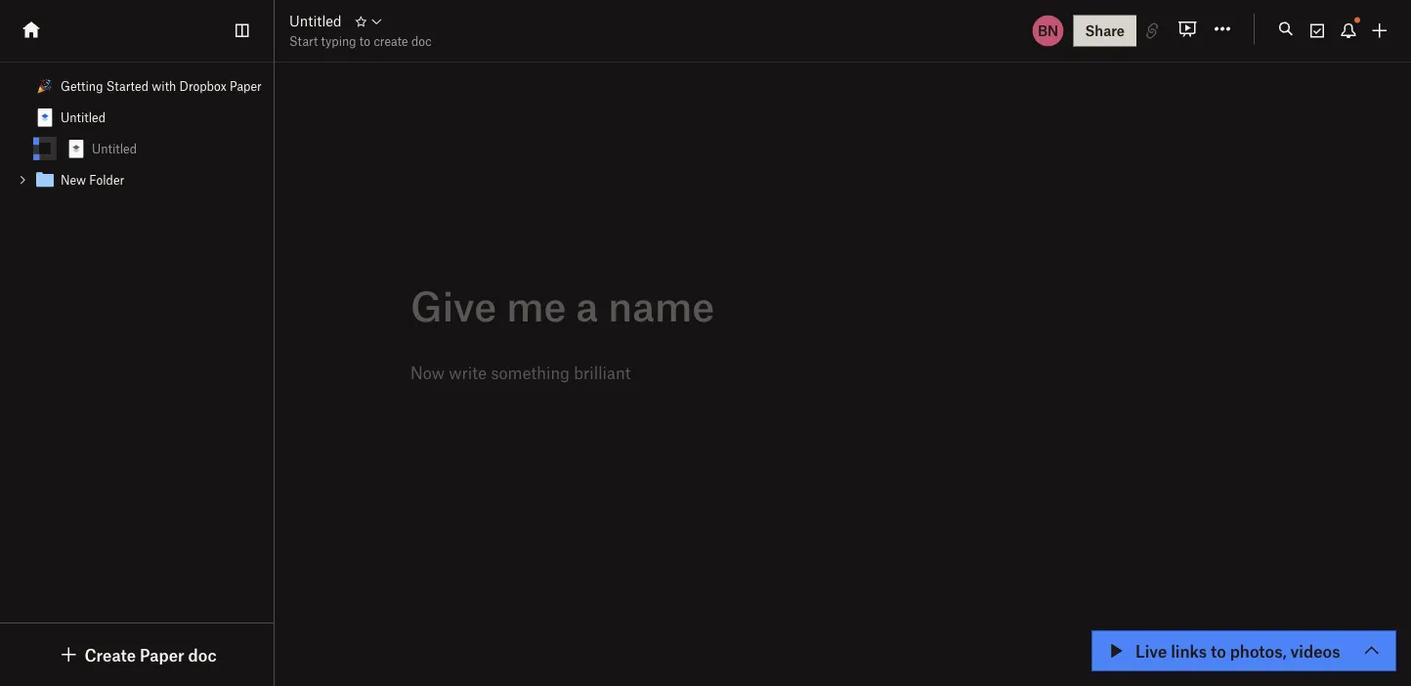 Task type: describe. For each thing, give the bounding box(es) containing it.
paper inside "popup button"
[[140, 645, 184, 665]]

create paper doc
[[84, 645, 217, 665]]

folder
[[89, 173, 124, 187]]

create
[[84, 645, 136, 665]]

party popper image
[[37, 78, 53, 94]]

typing
[[321, 34, 356, 48]]

new folder
[[61, 173, 124, 187]]

start typing to create doc
[[289, 34, 432, 48]]

doc inside "popup button"
[[188, 645, 217, 665]]

template content image
[[33, 106, 57, 129]]

/ contents list
[[0, 70, 276, 195]]

0 vertical spatial untitled
[[289, 12, 342, 29]]

getting started with dropbox paper
[[61, 79, 262, 93]]

untitled link up folder
[[0, 133, 276, 164]]



Task type: locate. For each thing, give the bounding box(es) containing it.
1 vertical spatial paper
[[140, 645, 184, 665]]

paper inside / contents list
[[230, 79, 262, 93]]

untitled up start
[[289, 12, 342, 29]]

1 horizontal spatial to
[[1211, 641, 1227, 661]]

live links to photos, videos button
[[1093, 631, 1396, 671]]

started
[[106, 79, 149, 93]]

template content image right expand folder icon at the left of page
[[33, 168, 57, 192]]

untitled down getting
[[61, 110, 106, 125]]

1 vertical spatial to
[[1211, 641, 1227, 661]]

with
[[152, 79, 176, 93]]

0 vertical spatial template content image
[[65, 137, 88, 160]]

template content image
[[65, 137, 88, 160], [33, 168, 57, 192]]

0 horizontal spatial template content image
[[33, 168, 57, 192]]

paper right create
[[140, 645, 184, 665]]

template content image up new
[[65, 137, 88, 160]]

heading
[[411, 281, 1108, 328]]

start
[[289, 34, 318, 48]]

untitled
[[289, 12, 342, 29], [61, 110, 106, 125], [92, 141, 137, 156]]

0 vertical spatial doc
[[411, 34, 432, 48]]

template content image inside new folder link
[[33, 168, 57, 192]]

1 horizontal spatial doc
[[411, 34, 432, 48]]

untitled up folder
[[92, 141, 137, 156]]

untitled link
[[289, 10, 342, 32], [0, 102, 276, 133], [0, 133, 276, 164]]

0 vertical spatial to
[[360, 34, 371, 48]]

new folder link
[[0, 164, 276, 195]]

0 horizontal spatial to
[[360, 34, 371, 48]]

paper right dropbox
[[230, 79, 262, 93]]

0 vertical spatial paper
[[230, 79, 262, 93]]

1 horizontal spatial paper
[[230, 79, 262, 93]]

template content image for new folder
[[33, 168, 57, 192]]

0 horizontal spatial doc
[[188, 645, 217, 665]]

getting started with dropbox paper link
[[0, 70, 276, 102]]

untitled link down started
[[0, 102, 276, 133]]

template content image for untitled
[[65, 137, 88, 160]]

to right links on the right bottom
[[1211, 641, 1227, 661]]

to inside popup button
[[1211, 641, 1227, 661]]

1 vertical spatial doc
[[188, 645, 217, 665]]

bn
[[1038, 22, 1059, 39]]

expand folder image
[[16, 173, 29, 187]]

to
[[360, 34, 371, 48], [1211, 641, 1227, 661]]

bn button
[[1031, 13, 1066, 48]]

live
[[1136, 641, 1167, 661]]

dropbox
[[179, 79, 227, 93]]

to for typing
[[360, 34, 371, 48]]

untitled link up start
[[289, 10, 342, 32]]

live links to photos, videos
[[1136, 641, 1341, 661]]

1 vertical spatial template content image
[[33, 168, 57, 192]]

to for links
[[1211, 641, 1227, 661]]

0 horizontal spatial paper
[[140, 645, 184, 665]]

1 vertical spatial untitled
[[61, 110, 106, 125]]

create
[[374, 34, 408, 48]]

videos
[[1291, 641, 1341, 661]]

paper
[[230, 79, 262, 93], [140, 645, 184, 665]]

create paper doc button
[[57, 643, 217, 667]]

links
[[1171, 641, 1207, 661]]

getting
[[61, 79, 103, 93]]

1 horizontal spatial template content image
[[65, 137, 88, 160]]

to left create
[[360, 34, 371, 48]]

doc
[[411, 34, 432, 48], [188, 645, 217, 665]]

2 vertical spatial untitled
[[92, 141, 137, 156]]

new
[[61, 173, 86, 187]]

left wrapper image
[[57, 643, 81, 667]]

photos,
[[1230, 641, 1287, 661]]



Task type: vqa. For each thing, say whether or not it's contained in the screenshot.
'Privacy and legal' link
no



